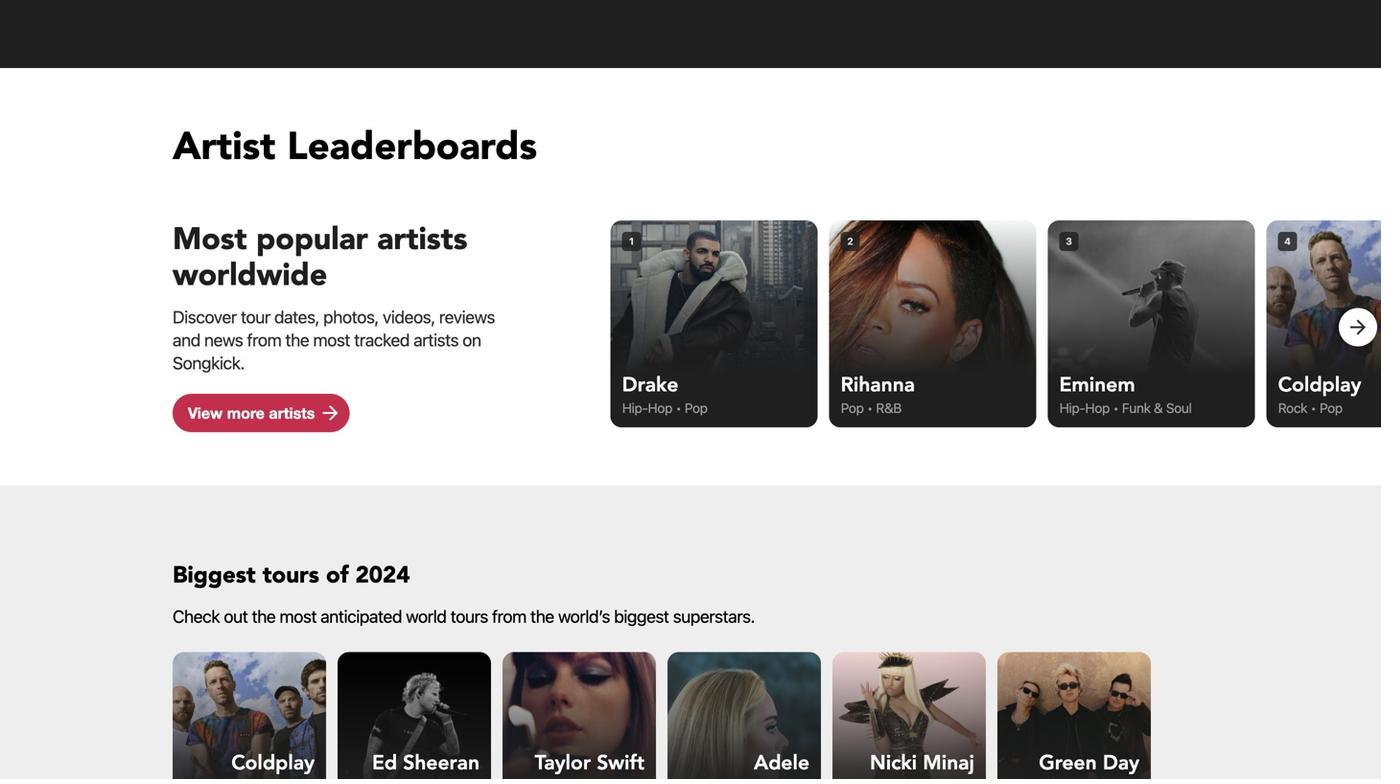 Task type: vqa. For each thing, say whether or not it's contained in the screenshot.
Coldplay for Coldplay
yes



Task type: describe. For each thing, give the bounding box(es) containing it.
eminem hip-hop • funk & soul
[[1059, 372, 1192, 416]]

green
[[1039, 750, 1097, 777]]

discover tour dates, photos, videos, reviews and news from the most tracked artists on songkick.
[[173, 307, 495, 374]]

hip- for eminem
[[1059, 400, 1085, 416]]

artists inside discover tour dates, photos, videos, reviews and news from the most tracked artists on songkick.
[[414, 330, 459, 351]]

green day link
[[997, 653, 1151, 780]]

worldwide
[[173, 254, 327, 296]]

of
[[326, 560, 349, 592]]

discover
[[173, 307, 237, 327]]

from inside discover tour dates, photos, videos, reviews and news from the most tracked artists on songkick.
[[247, 330, 281, 351]]

out
[[224, 607, 248, 627]]

ed sheeran link
[[338, 653, 491, 780]]

sheeran
[[403, 750, 480, 777]]

leaderboards
[[287, 121, 537, 173]]

coldplay rock • pop
[[1278, 372, 1361, 416]]

biggest tours of 2024
[[173, 560, 410, 592]]

day
[[1103, 750, 1139, 777]]

1 horizontal spatial from
[[492, 607, 526, 627]]

funk
[[1122, 400, 1150, 416]]

most inside discover tour dates, photos, videos, reviews and news from the most tracked artists on songkick.
[[313, 330, 350, 351]]

check out the most anticipated world tours from the world's biggest superstars.
[[173, 607, 755, 627]]

rihanna
[[841, 372, 915, 399]]

taylor swift
[[535, 750, 644, 777]]

biggest
[[173, 560, 256, 592]]

adele link
[[668, 653, 821, 780]]

most popular artists worldwide
[[173, 219, 468, 296]]

popular
[[256, 219, 368, 260]]

1 vertical spatial most
[[280, 607, 317, 627]]

0 horizontal spatial tours
[[263, 560, 319, 592]]

artists for most popular artists worldwide
[[377, 219, 468, 260]]

pop inside "drake hip-hop • pop"
[[685, 400, 707, 416]]

3
[[1066, 236, 1072, 247]]

eminem
[[1059, 372, 1135, 399]]

videos,
[[383, 307, 435, 327]]

biggest
[[614, 607, 669, 627]]

tour
[[241, 307, 270, 327]]

most
[[173, 219, 247, 260]]

minaj
[[923, 750, 974, 777]]

more
[[227, 404, 265, 422]]



Task type: locate. For each thing, give the bounding box(es) containing it.
1 horizontal spatial tours
[[450, 607, 488, 627]]

from down tour
[[247, 330, 281, 351]]

coldplay for coldplay rock • pop
[[1278, 372, 1361, 399]]

swift
[[597, 750, 644, 777]]

ed sheeran
[[372, 750, 480, 777]]

artist leaderboards
[[173, 121, 537, 173]]

rihanna pop • r&b
[[841, 372, 915, 416]]

the left "world's"
[[530, 607, 554, 627]]

green day
[[1039, 750, 1139, 777]]

1 horizontal spatial pop
[[841, 400, 864, 416]]

1 hop from the left
[[648, 400, 672, 416]]

4 • from the left
[[1311, 400, 1316, 416]]

hip- down the eminem
[[1059, 400, 1085, 416]]

soul
[[1166, 400, 1192, 416]]

view
[[188, 404, 223, 422]]

nicki minaj
[[870, 750, 974, 777]]

the down dates,
[[285, 330, 309, 351]]

songkick.
[[173, 353, 245, 374]]

• inside "drake hip-hop • pop"
[[676, 400, 681, 416]]

hop down drake
[[648, 400, 672, 416]]

2 horizontal spatial the
[[530, 607, 554, 627]]

2024
[[355, 560, 410, 592]]

news
[[204, 330, 243, 351]]

dates,
[[274, 307, 319, 327]]

the inside discover tour dates, photos, videos, reviews and news from the most tracked artists on songkick.
[[285, 330, 309, 351]]

1 horizontal spatial the
[[285, 330, 309, 351]]

on
[[462, 330, 481, 351]]

hop down the eminem
[[1085, 400, 1110, 416]]

2 pop from the left
[[841, 400, 864, 416]]

0 horizontal spatial pop
[[685, 400, 707, 416]]

photos,
[[323, 307, 379, 327]]

nicki
[[870, 750, 917, 777]]

artists
[[377, 219, 468, 260], [414, 330, 459, 351], [269, 404, 315, 422]]

1 horizontal spatial hop
[[1085, 400, 1110, 416]]

1 pop from the left
[[685, 400, 707, 416]]

world's
[[558, 607, 610, 627]]

taylor swift link
[[503, 653, 656, 780]]

hop inside eminem hip-hop • funk & soul
[[1085, 400, 1110, 416]]

the right 'out'
[[252, 607, 276, 627]]

hop
[[648, 400, 672, 416], [1085, 400, 1110, 416]]

tours left the of
[[263, 560, 319, 592]]

1 horizontal spatial hip-
[[1059, 400, 1085, 416]]

0 horizontal spatial coldplay
[[231, 750, 315, 777]]

pop inside 'coldplay rock • pop'
[[1320, 400, 1342, 416]]

from
[[247, 330, 281, 351], [492, 607, 526, 627]]

3 pop from the left
[[1320, 400, 1342, 416]]

r&b
[[876, 400, 902, 416]]

0 vertical spatial tours
[[263, 560, 319, 592]]

coldplay link
[[173, 653, 326, 780]]

1 vertical spatial from
[[492, 607, 526, 627]]

2 horizontal spatial pop
[[1320, 400, 1342, 416]]

hip-
[[622, 400, 648, 416], [1059, 400, 1085, 416]]

2 hop from the left
[[1085, 400, 1110, 416]]

hip- for drake
[[622, 400, 648, 416]]

anticipated
[[321, 607, 402, 627]]

drake
[[622, 372, 678, 399]]

0 vertical spatial from
[[247, 330, 281, 351]]

4
[[1284, 236, 1291, 247]]

rock
[[1278, 400, 1307, 416]]

• inside eminem hip-hop • funk & soul
[[1113, 400, 1119, 416]]

hop inside "drake hip-hop • pop"
[[648, 400, 672, 416]]

2 hip- from the left
[[1059, 400, 1085, 416]]

3 • from the left
[[1113, 400, 1119, 416]]

artist
[[173, 121, 276, 173]]

artists for view more artists
[[269, 404, 315, 422]]

1 horizontal spatial coldplay
[[1278, 372, 1361, 399]]

view more artists link
[[173, 394, 349, 433]]

most
[[313, 330, 350, 351], [280, 607, 317, 627]]

0 horizontal spatial hop
[[648, 400, 672, 416]]

adele
[[754, 750, 809, 777]]

check
[[173, 607, 220, 627]]

coldplay inside coldplay link
[[231, 750, 315, 777]]

1 vertical spatial tours
[[450, 607, 488, 627]]

artists down "videos,"
[[414, 330, 459, 351]]

hip- down drake
[[622, 400, 648, 416]]

1 hip- from the left
[[622, 400, 648, 416]]

the
[[285, 330, 309, 351], [252, 607, 276, 627], [530, 607, 554, 627]]

• right rock
[[1311, 400, 1316, 416]]

coldplay for coldplay
[[231, 750, 315, 777]]

0 vertical spatial artists
[[377, 219, 468, 260]]

1
[[629, 236, 634, 247]]

1 • from the left
[[676, 400, 681, 416]]

• inside 'coldplay rock • pop'
[[1311, 400, 1316, 416]]

hop for eminem
[[1085, 400, 1110, 416]]

2
[[847, 236, 854, 247]]

most down photos,
[[313, 330, 350, 351]]

0 horizontal spatial hip-
[[622, 400, 648, 416]]

taylor
[[535, 750, 591, 777]]

tours
[[263, 560, 319, 592], [450, 607, 488, 627]]

1 vertical spatial artists
[[414, 330, 459, 351]]

hip- inside "drake hip-hop • pop"
[[622, 400, 648, 416]]

drake hip-hop • pop
[[622, 372, 707, 416]]

artists up "videos,"
[[377, 219, 468, 260]]

0 horizontal spatial the
[[252, 607, 276, 627]]

hip- inside eminem hip-hop • funk & soul
[[1059, 400, 1085, 416]]

• inside "rihanna pop • r&b"
[[867, 400, 873, 416]]

•
[[676, 400, 681, 416], [867, 400, 873, 416], [1113, 400, 1119, 416], [1311, 400, 1316, 416]]

ed
[[372, 750, 397, 777]]

0 vertical spatial most
[[313, 330, 350, 351]]

hop for drake
[[648, 400, 672, 416]]

view more artists
[[188, 404, 315, 422]]

• down drake
[[676, 400, 681, 416]]

1 vertical spatial coldplay
[[231, 750, 315, 777]]

and
[[173, 330, 200, 351]]

reviews
[[439, 307, 495, 327]]

2 vertical spatial artists
[[269, 404, 315, 422]]

nicki minaj link
[[832, 653, 986, 780]]

artists right more
[[269, 404, 315, 422]]

pop
[[685, 400, 707, 416], [841, 400, 864, 416], [1320, 400, 1342, 416]]

0 vertical spatial coldplay
[[1278, 372, 1361, 399]]

coldplay
[[1278, 372, 1361, 399], [231, 750, 315, 777]]

tours right world
[[450, 607, 488, 627]]

most down the biggest tours of 2024
[[280, 607, 317, 627]]

pop inside "rihanna pop • r&b"
[[841, 400, 864, 416]]

from left "world's"
[[492, 607, 526, 627]]

2 • from the left
[[867, 400, 873, 416]]

superstars.
[[673, 607, 755, 627]]

0 horizontal spatial from
[[247, 330, 281, 351]]

• left r&b
[[867, 400, 873, 416]]

world
[[406, 607, 446, 627]]

tracked
[[354, 330, 410, 351]]

• left 'funk'
[[1113, 400, 1119, 416]]

artists inside most popular artists worldwide
[[377, 219, 468, 260]]

&
[[1154, 400, 1163, 416]]



